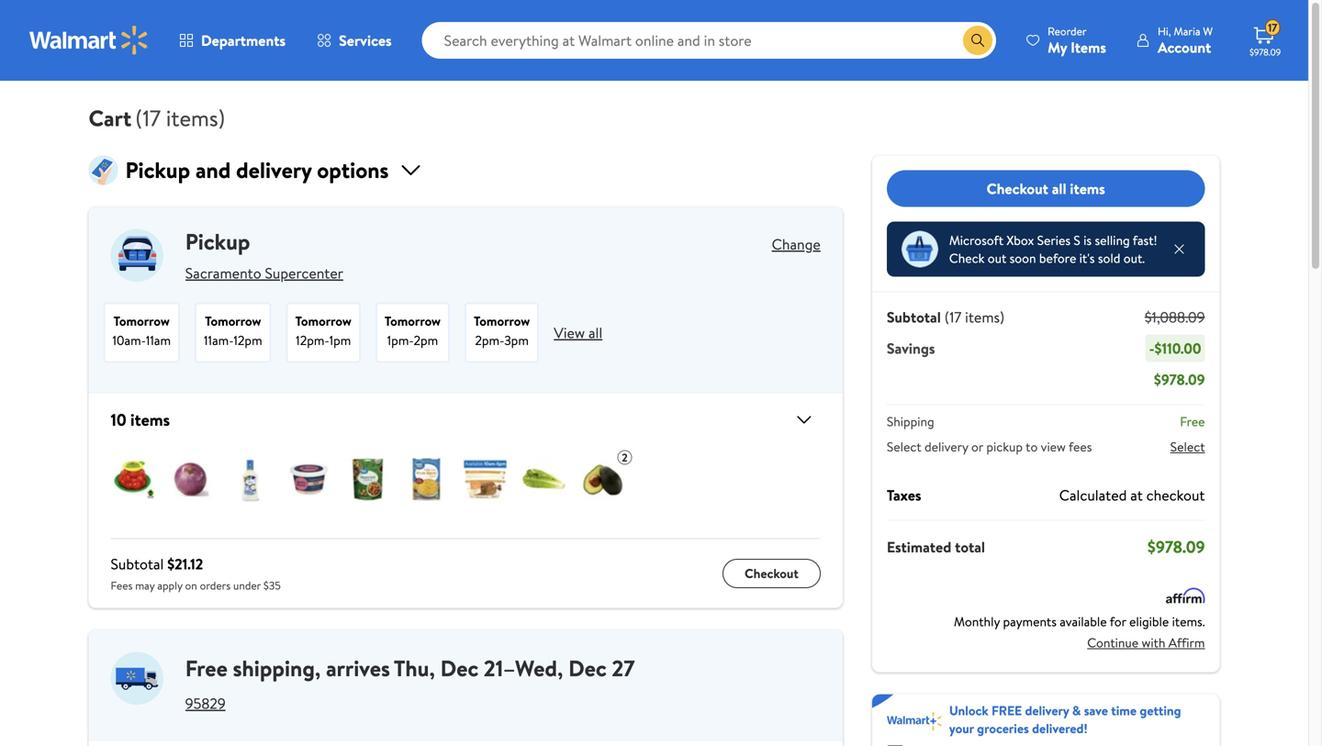 Task type: describe. For each thing, give the bounding box(es) containing it.
1 horizontal spatial delivery
[[925, 438, 968, 456]]

$21.12
[[167, 554, 203, 574]]

fast!
[[1133, 231, 1157, 249]]

pickup for pickup
[[185, 226, 250, 257]]

getting
[[1140, 702, 1181, 720]]

delivery for free
[[1025, 702, 1069, 720]]

pickup
[[986, 438, 1023, 456]]

items.
[[1172, 613, 1205, 631]]

out
[[988, 249, 1007, 267]]

view
[[1041, 438, 1066, 456]]

monthly payments available for eligible items. continue with affirm
[[954, 613, 1205, 652]]

account
[[1158, 37, 1211, 57]]

checkout for checkout all items
[[987, 178, 1048, 199]]

jumbo red onions per pound, whole with addon services image
[[169, 458, 213, 502]]

continue
[[1087, 634, 1139, 652]]

unlock
[[949, 702, 988, 720]]

great value golden sweet whole kernel corn, canned corn, 15 oz can with addon services image
[[404, 458, 449, 502]]

sacramento supercenter button
[[185, 258, 343, 288]]

tomorrow for 1pm
[[295, 312, 352, 330]]

close nudge image
[[1172, 242, 1187, 257]]

free for free shipping , arrives thu, dec 21–wed, dec 27
[[185, 653, 228, 684]]

1pm-
[[387, 331, 414, 349]]

thu,
[[394, 653, 435, 684]]

view
[[554, 323, 585, 343]]

delivery for and
[[236, 155, 312, 185]]

supercenter
[[265, 263, 343, 283]]

(hot) freshness guaranteed lemon pepper rotisserie whole chicken, 2.25 lb., 19g protein per serving, serving size 3 oz with addon services image
[[463, 458, 507, 502]]

eligible
[[1129, 613, 1169, 631]]

reorder
[[1048, 23, 1087, 39]]

on
[[185, 578, 197, 594]]

17
[[1268, 20, 1278, 36]]

for
[[1110, 613, 1126, 631]]

fresh romaine lettuce, each with addon services image
[[522, 458, 566, 502]]

less than x qty image
[[901, 231, 938, 268]]

items
[[1071, 37, 1106, 57]]

services
[[339, 30, 392, 50]]

tomorrow 12pm-1pm
[[295, 312, 352, 349]]

selling
[[1095, 231, 1130, 249]]

-$110.00
[[1149, 338, 1201, 359]]

pickup and delivery options
[[125, 155, 389, 185]]

2
[[622, 450, 628, 466]]

view all
[[554, 323, 602, 343]]

2 button
[[89, 436, 843, 539]]

xbox
[[1007, 231, 1034, 249]]

items) for cart (17 items)
[[166, 103, 225, 134]]

select for select delivery or pickup to view fees
[[887, 438, 922, 456]]

items) for subtotal (17 items)
[[965, 307, 1005, 327]]

sacramento
[[185, 263, 261, 283]]

select button
[[1170, 438, 1205, 456]]

tomorrow for 3pm
[[474, 312, 530, 330]]

select for select button
[[1170, 438, 1205, 456]]

subtotal for subtotal $21.12 fees may apply on orders under $35
[[111, 554, 164, 574]]

departments
[[201, 30, 286, 50]]

tomorrow 10am-11am
[[112, 312, 171, 349]]

1 dec from the left
[[440, 653, 479, 684]]

free shipping, arrives thu, dec 21 to wed, dec 27 95829 element
[[89, 630, 843, 726]]

95829
[[185, 694, 226, 714]]

2pm-
[[475, 331, 504, 349]]

hi,
[[1158, 23, 1171, 39]]

apply
[[157, 578, 182, 594]]

series
[[1037, 231, 1071, 249]]

time
[[1111, 702, 1137, 720]]

$110.00
[[1155, 338, 1201, 359]]

11am-
[[204, 331, 234, 349]]

services button
[[301, 18, 407, 62]]

payments
[[1003, 613, 1057, 631]]

Search search field
[[422, 22, 996, 59]]

checkout
[[1146, 485, 1205, 505]]

Walmart Site-Wide search field
[[422, 22, 996, 59]]

fees
[[1069, 438, 1092, 456]]

95829 button
[[185, 694, 226, 714]]

delivered!
[[1032, 720, 1088, 738]]

change button
[[772, 234, 821, 254]]

12pm
[[234, 331, 262, 349]]

pickup and delivery options button
[[89, 155, 843, 185]]

arrives
[[326, 653, 390, 684]]

subtotal (17 items)
[[887, 307, 1005, 327]]

tomorrow 1pm-2pm
[[385, 312, 441, 349]]

,
[[315, 653, 321, 684]]

available
[[1060, 613, 1107, 631]]

fresh glorys cherry tomatoes, 10 oz package with addon services image
[[111, 458, 155, 502]]

maria
[[1174, 23, 1200, 39]]



Task type: vqa. For each thing, say whether or not it's contained in the screenshot.
Standard button
no



Task type: locate. For each thing, give the bounding box(es) containing it.
pickup down the cart (17 items) in the left top of the page
[[125, 155, 190, 185]]

1 horizontal spatial subtotal
[[887, 307, 941, 327]]

at
[[1130, 485, 1143, 505]]

fresh hass avocados, each quantity 2 with addon services image
[[581, 458, 625, 502]]

affirm image
[[1166, 588, 1205, 604]]

1pm
[[329, 331, 351, 349]]

1 vertical spatial free
[[185, 653, 228, 684]]

pickup up the sacramento
[[185, 226, 250, 257]]

microsoft
[[949, 231, 1004, 249]]

0 horizontal spatial items
[[130, 409, 170, 432]]

delivery
[[236, 155, 312, 185], [925, 438, 968, 456], [1025, 702, 1069, 720]]

delivery left &
[[1025, 702, 1069, 720]]

tomorrow up 12pm- on the left top of page
[[295, 312, 352, 330]]

(17 down 'check' at the right of page
[[945, 307, 962, 327]]

0 vertical spatial $978.09
[[1250, 46, 1281, 58]]

select up the checkout
[[1170, 438, 1205, 456]]

subtotal $21.12 fees may apply on orders under $35
[[111, 554, 281, 594]]

21–wed,
[[484, 653, 563, 684]]

1 select from the left
[[887, 438, 922, 456]]

10 items
[[111, 409, 170, 432]]

and
[[196, 155, 231, 185]]

4 tomorrow from the left
[[385, 312, 441, 330]]

it's
[[1079, 249, 1095, 267]]

1 vertical spatial (17
[[945, 307, 962, 327]]

options
[[317, 155, 389, 185]]

items right 10
[[130, 409, 170, 432]]

5 tomorrow from the left
[[474, 312, 530, 330]]

tomorrow inside tomorrow 11am-12pm
[[205, 312, 261, 330]]

select down shipping
[[887, 438, 922, 456]]

tomorrow for 2pm
[[385, 312, 441, 330]]

subtotal up may
[[111, 554, 164, 574]]

0 horizontal spatial free
[[185, 653, 228, 684]]

1 horizontal spatial checkout
[[987, 178, 1048, 199]]

(17
[[135, 103, 161, 134], [945, 307, 962, 327]]

1 tomorrow from the left
[[114, 312, 170, 330]]

unlock free delivery & save time getting your groceries delivered! banner
[[872, 695, 1220, 746]]

under
[[233, 578, 261, 594]]

0 horizontal spatial dec
[[440, 653, 479, 684]]

1 horizontal spatial dec
[[568, 653, 607, 684]]

tomorrow for 11am
[[114, 312, 170, 330]]

tomorrow up 2pm-
[[474, 312, 530, 330]]

your
[[949, 720, 974, 738]]

10
[[111, 409, 126, 432]]

may
[[135, 578, 155, 594]]

great value classic ranch salad dressing & dip, 16 fl oz with addon services image
[[228, 458, 272, 502]]

-
[[1149, 338, 1155, 359]]

tomorrow 11am-12pm
[[204, 312, 262, 349]]

affirm
[[1169, 634, 1205, 652]]

$35
[[263, 578, 281, 594]]

tomorrow up 11am-
[[205, 312, 261, 330]]

checkout all items
[[987, 178, 1105, 199]]

groceries
[[977, 720, 1029, 738]]

2 dec from the left
[[568, 653, 607, 684]]

&
[[1072, 702, 1081, 720]]

1 horizontal spatial select
[[1170, 438, 1205, 456]]

3 tomorrow from the left
[[295, 312, 352, 330]]

orders
[[200, 578, 231, 594]]

before
[[1039, 249, 1076, 267]]

tomorrow inside tomorrow 10am-11am
[[114, 312, 170, 330]]

free up select button
[[1180, 413, 1205, 431]]

0 vertical spatial all
[[1052, 178, 1067, 199]]

1 horizontal spatial free
[[1180, 413, 1205, 431]]

2pm
[[414, 331, 438, 349]]

bella rosa shaved parmesan cheese, refrigerated 5 oz recyclable plastic cup with addon services image
[[287, 458, 331, 502]]

1 horizontal spatial items
[[1070, 178, 1105, 199]]

items) up and
[[166, 103, 225, 134]]

0 horizontal spatial delivery
[[236, 155, 312, 185]]

continue with affirm link
[[1087, 628, 1205, 658]]

tomorrow up 10am-
[[114, 312, 170, 330]]

10am-
[[112, 331, 146, 349]]

2 vertical spatial $978.09
[[1148, 536, 1205, 559]]

1 vertical spatial checkout
[[745, 565, 799, 583]]

subtotal for subtotal (17 items)
[[887, 307, 941, 327]]

2 tomorrow from the left
[[205, 312, 261, 330]]

tomorrow up 1pm-
[[385, 312, 441, 330]]

all for view
[[589, 323, 602, 343]]

0 vertical spatial free
[[1180, 413, 1205, 431]]

0 vertical spatial items)
[[166, 103, 225, 134]]

$978.09 down "$110.00"
[[1154, 370, 1205, 390]]

checkout for checkout
[[745, 565, 799, 583]]

all inside button
[[1052, 178, 1067, 199]]

subtotal up savings
[[887, 307, 941, 327]]

cart (17 items)
[[89, 103, 225, 134]]

0 horizontal spatial subtotal
[[111, 554, 164, 574]]

delivery left 'or'
[[925, 438, 968, 456]]

delivery inside unlock free delivery & save time getting your groceries delivered!
[[1025, 702, 1069, 720]]

tomorrow for 12pm
[[205, 312, 261, 330]]

1 horizontal spatial all
[[1052, 178, 1067, 199]]

1 vertical spatial items
[[130, 409, 170, 432]]

1 vertical spatial all
[[589, 323, 602, 343]]

change
[[772, 234, 821, 254]]

dec right thu,
[[440, 653, 479, 684]]

select delivery or pickup to view fees
[[887, 438, 1092, 456]]

checkout all items button
[[887, 170, 1205, 207]]

shipping
[[233, 653, 315, 684]]

0 horizontal spatial items)
[[166, 103, 225, 134]]

(17 for cart
[[135, 103, 161, 134]]

shipping
[[887, 413, 934, 431]]

cart_gic_illustration image
[[89, 156, 118, 185]]

check
[[949, 249, 985, 267]]

or
[[971, 438, 983, 456]]

estimated total
[[887, 537, 985, 557]]

0 horizontal spatial checkout
[[745, 565, 799, 583]]

cart
[[89, 103, 132, 134]]

view all items image
[[786, 409, 815, 431]]

soon
[[1010, 249, 1036, 267]]

0 vertical spatial checkout
[[987, 178, 1048, 199]]

(17 for subtotal
[[945, 307, 962, 327]]

3pm
[[504, 331, 529, 349]]

calculated
[[1059, 485, 1127, 505]]

fulfillment logo image
[[111, 652, 163, 705]]

delivery right and
[[236, 155, 312, 185]]

$978.09 down 17
[[1250, 46, 1281, 58]]

2 vertical spatial delivery
[[1025, 702, 1069, 720]]

0 vertical spatial delivery
[[236, 155, 312, 185]]

subtotal
[[887, 307, 941, 327], [111, 554, 164, 574]]

0 horizontal spatial (17
[[135, 103, 161, 134]]

(17 right cart
[[135, 103, 161, 134]]

1 vertical spatial subtotal
[[111, 554, 164, 574]]

view all button
[[554, 323, 602, 343]]

microsoft xbox series s is selling fast! check out soon before it's sold out.
[[949, 231, 1157, 267]]

items) down the out
[[965, 307, 1005, 327]]

2 select from the left
[[1170, 438, 1205, 456]]

total
[[955, 537, 985, 557]]

$1,088.09
[[1145, 307, 1205, 327]]

items
[[1070, 178, 1105, 199], [130, 409, 170, 432]]

s
[[1074, 231, 1081, 249]]

free shipping , arrives thu, dec 21–wed, dec 27
[[185, 653, 635, 684]]

free
[[992, 702, 1022, 720]]

select
[[887, 438, 922, 456], [1170, 438, 1205, 456]]

walmart image
[[29, 26, 149, 55]]

great value seasoned croutons, 5 oz resealable bag with addon services image
[[346, 458, 390, 502]]

tomorrow 2pm-3pm
[[474, 312, 530, 349]]

1 horizontal spatial items)
[[965, 307, 1005, 327]]

my
[[1048, 37, 1067, 57]]

all for checkout
[[1052, 178, 1067, 199]]

reorder my items
[[1048, 23, 1106, 57]]

0 vertical spatial subtotal
[[887, 307, 941, 327]]

checkout
[[987, 178, 1048, 199], [745, 565, 799, 583]]

checkout button
[[723, 559, 821, 589]]

save
[[1084, 702, 1108, 720]]

unlock free delivery & save time getting your groceries delivered!
[[949, 702, 1181, 738]]

w
[[1203, 23, 1213, 39]]

free up 95829
[[185, 653, 228, 684]]

search icon image
[[971, 33, 985, 48]]

0 horizontal spatial all
[[589, 323, 602, 343]]

2 horizontal spatial delivery
[[1025, 702, 1069, 720]]

items up is
[[1070, 178, 1105, 199]]

free for free
[[1180, 413, 1205, 431]]

1 vertical spatial $978.09
[[1154, 370, 1205, 390]]

pickup
[[125, 155, 190, 185], [185, 226, 250, 257]]

1 horizontal spatial (17
[[945, 307, 962, 327]]

0 vertical spatial items
[[1070, 178, 1105, 199]]

items inside checkout all items button
[[1070, 178, 1105, 199]]

1 vertical spatial items)
[[965, 307, 1005, 327]]

1 vertical spatial delivery
[[925, 438, 968, 456]]

subtotal inside subtotal $21.12 fees may apply on orders under $35
[[111, 554, 164, 574]]

all
[[1052, 178, 1067, 199], [589, 323, 602, 343]]

0 horizontal spatial select
[[887, 438, 922, 456]]

0 vertical spatial (17
[[135, 103, 161, 134]]

0 vertical spatial pickup
[[125, 155, 190, 185]]

out.
[[1124, 249, 1145, 267]]

pickup for pickup and delivery options
[[125, 155, 190, 185]]

all up series
[[1052, 178, 1067, 199]]

savings
[[887, 338, 935, 359]]

dec left 27 at the bottom left of the page
[[568, 653, 607, 684]]

$978.09 up affirm icon
[[1148, 536, 1205, 559]]

to
[[1026, 438, 1038, 456]]

11am
[[146, 331, 171, 349]]

27
[[612, 653, 635, 684]]

walmart plus image
[[887, 712, 942, 731]]

fees
[[111, 578, 133, 594]]

12pm-
[[296, 331, 329, 349]]

all right view
[[589, 323, 602, 343]]

1 vertical spatial pickup
[[185, 226, 250, 257]]

with
[[1142, 634, 1166, 652]]

sold
[[1098, 249, 1121, 267]]

items)
[[166, 103, 225, 134], [965, 307, 1005, 327]]

sacramento supercenter
[[185, 263, 343, 283]]



